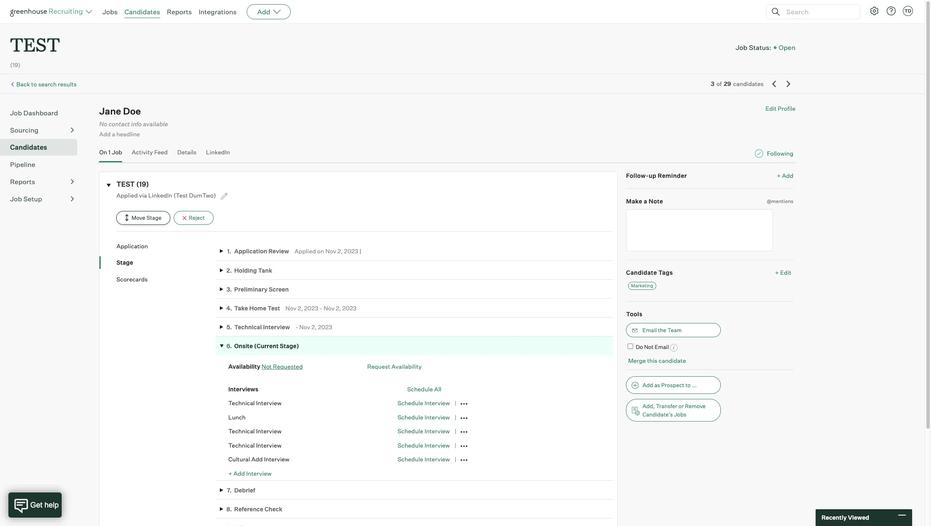 Task type: locate. For each thing, give the bounding box(es) containing it.
0 vertical spatial +
[[777, 172, 781, 179]]

3 of 29 candidates
[[711, 80, 764, 87]]

1 horizontal spatial candidates link
[[124, 8, 160, 16]]

scorecards link
[[116, 275, 216, 283]]

@mentions
[[767, 198, 794, 204]]

setup
[[23, 195, 42, 203]]

sourcing
[[10, 126, 38, 134]]

make
[[626, 198, 643, 205]]

up
[[649, 172, 657, 179]]

schedule interview for second schedule interview link from the top of the page
[[398, 414, 450, 421]]

add inside popup button
[[257, 8, 270, 16]]

to
[[31, 81, 37, 88], [686, 382, 691, 388]]

applied via linkedin (test dumtwo)
[[116, 192, 217, 199]]

job left setup
[[10, 195, 22, 203]]

0 horizontal spatial to
[[31, 81, 37, 88]]

remove
[[685, 403, 706, 409]]

screen
[[269, 286, 289, 293]]

linkedin right details in the top left of the page
[[206, 148, 230, 156]]

to right back
[[31, 81, 37, 88]]

0 horizontal spatial (19)
[[10, 61, 21, 68]]

availability down onsite
[[228, 363, 260, 370]]

schedule
[[407, 386, 433, 393], [398, 400, 423, 407], [398, 414, 423, 421], [398, 428, 423, 435], [398, 442, 423, 449], [398, 456, 423, 463]]

0 horizontal spatial candidates link
[[10, 142, 74, 152]]

to left ...
[[686, 382, 691, 388]]

application link
[[116, 242, 216, 250]]

0 vertical spatial -
[[320, 305, 322, 312]]

not for requested
[[262, 363, 272, 370]]

5 schedule interview from the top
[[398, 456, 450, 463]]

0 vertical spatial linkedin
[[206, 148, 230, 156]]

reject button
[[174, 211, 214, 225]]

technical interview up cultural add interview
[[228, 442, 282, 449]]

jobs inside add, transfer or remove candidate's jobs
[[674, 411, 687, 418]]

activity feed link
[[132, 148, 168, 161]]

0 vertical spatial to
[[31, 81, 37, 88]]

schedule interview for fifth schedule interview link from the bottom of the page
[[398, 400, 450, 407]]

reports left integrations at the top left of the page
[[167, 8, 192, 16]]

7.
[[227, 487, 232, 494]]

job status:
[[736, 43, 772, 52]]

test down greenhouse recruiting image
[[10, 32, 60, 57]]

test for test (19)
[[116, 180, 135, 189]]

technical down lunch
[[228, 428, 255, 435]]

2 availability from the left
[[392, 363, 422, 370]]

+ add interview
[[228, 470, 272, 477]]

+ add
[[777, 172, 794, 179]]

1 horizontal spatial not
[[644, 344, 654, 351]]

technical for second schedule interview link from the bottom of the page
[[228, 442, 255, 449]]

candidates right jobs link
[[124, 8, 160, 16]]

6.
[[227, 342, 232, 350]]

1 horizontal spatial to
[[686, 382, 691, 388]]

applied down the test (19)
[[116, 192, 138, 199]]

a inside the jane doe no contact info available add a headline
[[112, 131, 115, 138]]

Do Not Email checkbox
[[628, 344, 634, 349]]

1 vertical spatial test
[[116, 180, 135, 189]]

0 vertical spatial a
[[112, 131, 115, 138]]

0 horizontal spatial application
[[116, 243, 148, 250]]

a left note
[[644, 198, 648, 205]]

2 technical interview from the top
[[228, 428, 282, 435]]

1 vertical spatial email
[[655, 344, 669, 351]]

2 vertical spatial +
[[228, 470, 232, 477]]

not requested button
[[262, 363, 303, 370]]

schedule interview for 3rd schedule interview link
[[398, 428, 450, 435]]

the
[[658, 327, 667, 334]]

1 horizontal spatial availability
[[392, 363, 422, 370]]

a down contact on the top of the page
[[112, 131, 115, 138]]

not right do
[[644, 344, 654, 351]]

candidate's
[[643, 411, 673, 418]]

0 horizontal spatial edit
[[766, 105, 777, 112]]

technical for 3rd schedule interview link
[[228, 428, 255, 435]]

job up "sourcing"
[[10, 109, 22, 117]]

1 vertical spatial to
[[686, 382, 691, 388]]

test down "on 1 job" link
[[116, 180, 135, 189]]

add, transfer or remove candidate's jobs button
[[626, 399, 721, 422]]

1 vertical spatial a
[[644, 198, 648, 205]]

back to search results
[[16, 81, 77, 88]]

4 schedule interview from the top
[[398, 442, 450, 449]]

stage up scorecards
[[116, 259, 133, 266]]

prospect
[[662, 382, 685, 388]]

stage
[[147, 214, 162, 221], [116, 259, 133, 266]]

jobs
[[102, 8, 118, 16], [674, 411, 687, 418]]

3
[[711, 80, 715, 87]]

1 horizontal spatial applied
[[295, 248, 316, 255]]

...
[[692, 382, 697, 388]]

tools
[[626, 311, 643, 318]]

0 horizontal spatial test
[[10, 32, 60, 57]]

applied
[[116, 192, 138, 199], [295, 248, 316, 255]]

technical right 5.
[[234, 323, 262, 331]]

+ for + add
[[777, 172, 781, 179]]

scorecards
[[116, 276, 148, 283]]

+ for + add interview
[[228, 470, 232, 477]]

applied left on in the top left of the page
[[295, 248, 316, 255]]

2 schedule interview from the top
[[398, 414, 450, 421]]

availability right request
[[392, 363, 422, 370]]

0 vertical spatial reports link
[[167, 8, 192, 16]]

add as prospect to ...
[[643, 382, 697, 388]]

recently viewed
[[822, 514, 870, 521]]

request availability
[[367, 363, 422, 370]]

schedule for schedule all link
[[407, 386, 433, 393]]

candidates down "sourcing"
[[10, 143, 47, 152]]

check
[[265, 506, 283, 513]]

schedule for 3rd schedule interview link
[[398, 428, 423, 435]]

1 vertical spatial not
[[262, 363, 272, 370]]

profile
[[778, 105, 796, 112]]

test
[[10, 32, 60, 57], [116, 180, 135, 189]]

1 horizontal spatial reports link
[[167, 8, 192, 16]]

None text field
[[626, 210, 773, 252]]

1 horizontal spatial stage
[[147, 214, 162, 221]]

technical up cultural
[[228, 442, 255, 449]]

0 horizontal spatial a
[[112, 131, 115, 138]]

0 horizontal spatial not
[[262, 363, 272, 370]]

reports
[[167, 8, 192, 16], [10, 178, 35, 186]]

0 horizontal spatial applied
[[116, 192, 138, 199]]

take
[[234, 305, 248, 312]]

email left the
[[643, 327, 657, 334]]

job dashboard link
[[10, 108, 74, 118]]

1 horizontal spatial test
[[116, 180, 135, 189]]

0 horizontal spatial availability
[[228, 363, 260, 370]]

2. holding tank
[[227, 267, 272, 274]]

2 vertical spatial technical interview
[[228, 442, 282, 449]]

integrations
[[199, 8, 237, 16]]

1 horizontal spatial application
[[234, 248, 267, 255]]

nov
[[325, 248, 336, 255], [286, 305, 297, 312], [324, 305, 335, 312], [299, 323, 310, 331]]

0 vertical spatial test
[[10, 32, 60, 57]]

schedule for second schedule interview link from the bottom of the page
[[398, 442, 423, 449]]

0 horizontal spatial reports link
[[10, 177, 74, 187]]

0 vertical spatial technical interview
[[228, 400, 282, 407]]

1 vertical spatial (19)
[[136, 180, 149, 189]]

technical interview down lunch
[[228, 428, 282, 435]]

application up 2. holding tank
[[234, 248, 267, 255]]

application down move
[[116, 243, 148, 250]]

schedule for second schedule interview link from the top of the page
[[398, 414, 423, 421]]

1 schedule interview link from the top
[[398, 400, 450, 407]]

(19) up the via
[[136, 180, 149, 189]]

4 schedule interview link from the top
[[398, 442, 450, 449]]

configure image
[[870, 6, 880, 16]]

4.
[[226, 305, 232, 312]]

job left the status:
[[736, 43, 748, 52]]

1 vertical spatial stage
[[116, 259, 133, 266]]

reports down pipeline
[[10, 178, 35, 186]]

0 vertical spatial stage
[[147, 214, 162, 221]]

schedule interview
[[398, 400, 450, 407], [398, 414, 450, 421], [398, 428, 450, 435], [398, 442, 450, 449], [398, 456, 450, 463]]

1 horizontal spatial -
[[320, 305, 322, 312]]

1 horizontal spatial jobs
[[674, 411, 687, 418]]

1 horizontal spatial edit
[[781, 269, 792, 276]]

1 vertical spatial jobs
[[674, 411, 687, 418]]

0 horizontal spatial jobs
[[102, 8, 118, 16]]

1
[[108, 148, 111, 156]]

candidates link up pipeline link
[[10, 142, 74, 152]]

email inside button
[[643, 327, 657, 334]]

1 horizontal spatial (19)
[[136, 180, 149, 189]]

test for test
[[10, 32, 60, 57]]

1.
[[227, 248, 231, 255]]

sourcing link
[[10, 125, 74, 135]]

0 vertical spatial applied
[[116, 192, 138, 199]]

not down (current
[[262, 363, 272, 370]]

reports link up job setup link
[[10, 177, 74, 187]]

schedule interview link
[[398, 400, 450, 407], [398, 414, 450, 421], [398, 428, 450, 435], [398, 442, 450, 449], [398, 456, 450, 463]]

0 vertical spatial email
[[643, 327, 657, 334]]

0 vertical spatial reports
[[167, 8, 192, 16]]

2.
[[227, 267, 232, 274]]

1 schedule interview from the top
[[398, 400, 450, 407]]

to inside button
[[686, 382, 691, 388]]

0 horizontal spatial linkedin
[[148, 192, 172, 199]]

0 vertical spatial (19)
[[10, 61, 21, 68]]

linkedin right the via
[[148, 192, 172, 199]]

1 horizontal spatial a
[[644, 198, 648, 205]]

0 vertical spatial candidates
[[124, 8, 160, 16]]

results
[[58, 81, 77, 88]]

integrations link
[[199, 8, 237, 16]]

technical interview down the interviews
[[228, 400, 282, 407]]

move stage
[[132, 214, 162, 221]]

0 vertical spatial edit
[[766, 105, 777, 112]]

1 vertical spatial +
[[775, 269, 779, 276]]

schedule all
[[407, 386, 442, 393]]

3 schedule interview from the top
[[398, 428, 450, 435]]

3 schedule interview link from the top
[[398, 428, 450, 435]]

5. technical interview - nov 2, 2023
[[227, 323, 332, 331]]

1 vertical spatial -
[[295, 323, 298, 331]]

transfer
[[656, 403, 678, 409]]

reports link left integrations at the top left of the page
[[167, 8, 192, 16]]

1 vertical spatial reports link
[[10, 177, 74, 187]]

schedule interview for 1st schedule interview link from the bottom
[[398, 456, 450, 463]]

do
[[636, 344, 643, 351]]

following link
[[767, 149, 794, 158]]

available
[[143, 121, 168, 128]]

reference
[[234, 506, 263, 513]]

(19) up back
[[10, 61, 21, 68]]

0 vertical spatial candidates link
[[124, 8, 160, 16]]

activity feed
[[132, 148, 168, 156]]

candidates link right jobs link
[[124, 8, 160, 16]]

merge
[[629, 357, 646, 364]]

technical down the interviews
[[228, 400, 255, 407]]

linkedin
[[206, 148, 230, 156], [148, 192, 172, 199]]

headline
[[116, 131, 140, 138]]

reject
[[189, 214, 205, 221]]

email up merge this candidate link
[[655, 344, 669, 351]]

no
[[99, 121, 107, 128]]

stage right move
[[147, 214, 162, 221]]

1 vertical spatial linkedin
[[148, 192, 172, 199]]

0 vertical spatial not
[[644, 344, 654, 351]]

2,
[[338, 248, 343, 255], [298, 305, 303, 312], [336, 305, 341, 312], [312, 323, 317, 331]]

edit profile link
[[766, 105, 796, 112]]

1 vertical spatial technical interview
[[228, 428, 282, 435]]

job for job status:
[[736, 43, 748, 52]]

0 horizontal spatial reports
[[10, 178, 35, 186]]

1 technical interview from the top
[[228, 400, 282, 407]]

1 vertical spatial candidates
[[10, 143, 47, 152]]



Task type: vqa. For each thing, say whether or not it's contained in the screenshot.


Task type: describe. For each thing, give the bounding box(es) containing it.
details link
[[177, 148, 197, 161]]

@mentions link
[[767, 197, 794, 205]]

feed
[[154, 148, 168, 156]]

job setup
[[10, 195, 42, 203]]

review
[[269, 248, 289, 255]]

add inside the jane doe no contact info available add a headline
[[99, 131, 111, 138]]

team
[[668, 327, 682, 334]]

7. debrief
[[227, 487, 255, 494]]

+ edit link
[[773, 267, 794, 278]]

1 vertical spatial candidates link
[[10, 142, 74, 152]]

1 vertical spatial applied
[[295, 248, 316, 255]]

or
[[679, 403, 684, 409]]

back to search results link
[[16, 81, 77, 88]]

job setup link
[[10, 194, 74, 204]]

lunch
[[228, 414, 246, 421]]

details
[[177, 148, 197, 156]]

stage inside button
[[147, 214, 162, 221]]

make a note
[[626, 198, 663, 205]]

merge this candidate
[[629, 357, 686, 364]]

onsite
[[234, 342, 253, 350]]

schedule for 1st schedule interview link from the bottom
[[398, 456, 423, 463]]

test (19)
[[116, 180, 149, 189]]

candidate
[[626, 269, 657, 276]]

merge this candidate link
[[629, 357, 686, 364]]

tags
[[659, 269, 673, 276]]

test link
[[10, 24, 60, 58]]

move stage button
[[116, 211, 170, 225]]

on 1 job link
[[99, 148, 122, 161]]

dashboard
[[23, 109, 58, 117]]

schedule for fifth schedule interview link from the bottom of the page
[[398, 400, 423, 407]]

2 schedule interview link from the top
[[398, 414, 450, 421]]

1 horizontal spatial candidates
[[124, 8, 160, 16]]

interviews
[[228, 386, 258, 393]]

move
[[132, 214, 145, 221]]

+ for + edit
[[775, 269, 779, 276]]

29
[[724, 80, 731, 87]]

of
[[717, 80, 722, 87]]

stage)
[[280, 342, 299, 350]]

on
[[317, 248, 324, 255]]

job for job setup
[[10, 195, 22, 203]]

schedule interview for second schedule interview link from the bottom of the page
[[398, 442, 450, 449]]

jane
[[99, 105, 121, 117]]

info
[[131, 121, 142, 128]]

schedule all link
[[407, 386, 442, 393]]

1 vertical spatial reports
[[10, 178, 35, 186]]

via
[[139, 192, 147, 199]]

candidate tags
[[626, 269, 673, 276]]

8. reference check
[[226, 506, 283, 513]]

+ edit
[[775, 269, 792, 276]]

add inside button
[[643, 382, 653, 388]]

add button
[[247, 4, 291, 19]]

cultural
[[228, 456, 250, 463]]

request availability button
[[367, 363, 422, 370]]

greenhouse recruiting image
[[10, 7, 86, 17]]

all
[[434, 386, 442, 393]]

0 vertical spatial jobs
[[102, 8, 118, 16]]

job right 1
[[112, 148, 122, 156]]

request
[[367, 363, 390, 370]]

note
[[649, 198, 663, 205]]

8.
[[226, 506, 232, 513]]

debrief
[[234, 487, 255, 494]]

0 horizontal spatial stage
[[116, 259, 133, 266]]

linkedin link
[[206, 148, 230, 161]]

candidates
[[734, 80, 764, 87]]

4. take home test nov 2, 2023 - nov 2, 2023
[[226, 305, 357, 312]]

job dashboard
[[10, 109, 58, 117]]

0 horizontal spatial -
[[295, 323, 298, 331]]

5 schedule interview link from the top
[[398, 456, 450, 463]]

do not email
[[636, 344, 669, 351]]

not for email
[[644, 344, 654, 351]]

Search text field
[[785, 6, 853, 18]]

follow-
[[626, 172, 649, 179]]

marketing link
[[629, 282, 656, 290]]

activity
[[132, 148, 153, 156]]

candidate
[[659, 357, 686, 364]]

1. application review applied on  nov 2, 2023 |
[[227, 248, 361, 255]]

3 technical interview from the top
[[228, 442, 282, 449]]

doe
[[123, 105, 141, 117]]

preliminary
[[234, 286, 268, 293]]

on 1 job
[[99, 148, 122, 156]]

(test
[[174, 192, 188, 199]]

as
[[655, 382, 660, 388]]

requested
[[273, 363, 303, 370]]

following
[[767, 150, 794, 157]]

1 vertical spatial edit
[[781, 269, 792, 276]]

1 horizontal spatial linkedin
[[206, 148, 230, 156]]

tank
[[258, 267, 272, 274]]

1 availability from the left
[[228, 363, 260, 370]]

contact
[[109, 121, 130, 128]]

test
[[268, 305, 280, 312]]

reminder
[[658, 172, 687, 179]]

td button
[[903, 6, 913, 16]]

td
[[905, 8, 912, 14]]

marketing
[[631, 283, 653, 289]]

job for job dashboard
[[10, 109, 22, 117]]

pipeline link
[[10, 160, 74, 170]]

0 horizontal spatial candidates
[[10, 143, 47, 152]]

1 horizontal spatial reports
[[167, 8, 192, 16]]

follow-up reminder
[[626, 172, 687, 179]]

technical for fifth schedule interview link from the bottom of the page
[[228, 400, 255, 407]]

cultural add interview
[[228, 456, 290, 463]]

(current
[[254, 342, 279, 350]]

open
[[779, 43, 796, 52]]

pipeline
[[10, 160, 35, 169]]



